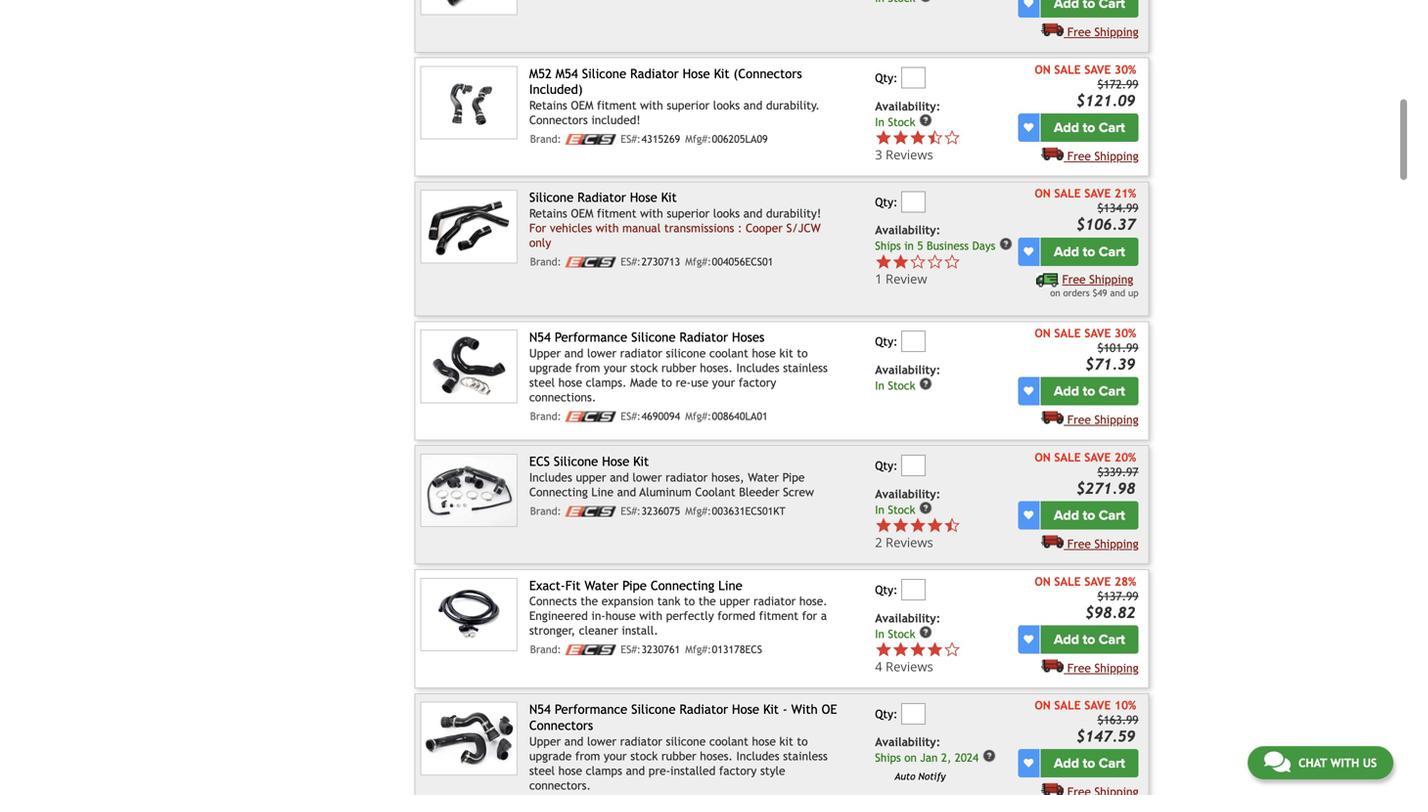 Task type: describe. For each thing, give the bounding box(es) containing it.
n54 performance silicone radiator hose kit - with oe connectors upper and lower radiator silicone coolant hose kit to upgrade from your stock rubber hoses. includes stainless steel hose clamps and pre-installed factory style connectors.
[[530, 703, 838, 793]]

empty star image for $98.82
[[944, 642, 961, 659]]

2 stock from the top
[[888, 380, 916, 393]]

ecs - corporate logo image for 3 reviews
[[565, 134, 616, 145]]

in for 3
[[876, 115, 885, 129]]

21%
[[1115, 187, 1137, 200]]

003631ecs01kt
[[712, 506, 786, 518]]

sale for $71.39
[[1055, 327, 1081, 340]]

n54 for connectors
[[530, 703, 551, 718]]

cart for $147.59
[[1099, 756, 1126, 773]]

hose inside ecs silicone hose kit includes upper and lower radiator hoses, water pipe connecting line and aluminum coolant bleeder screw
[[602, 454, 630, 469]]

factory inside n54 performance silicone radiator hose kit - with oe connectors upper and lower radiator silicone coolant hose kit to upgrade from your stock rubber hoses. includes stainless steel hose clamps and pre-installed factory style connectors.
[[720, 765, 757, 778]]

add to cart button for $71.39
[[1041, 378, 1139, 406]]

kit inside n54 performance silicone radiator hose kit - with oe connectors upper and lower radiator silicone coolant hose kit to upgrade from your stock rubber hoses. includes stainless steel hose clamps and pre-installed factory style connectors.
[[764, 703, 779, 718]]

connectors.
[[530, 779, 591, 793]]

stock for 2
[[888, 504, 916, 517]]

hose.
[[800, 595, 828, 609]]

cleaner
[[579, 624, 619, 638]]

sale for $98.82
[[1055, 575, 1081, 589]]

on for $121.09
[[1035, 62, 1051, 76]]

aluminum
[[640, 485, 692, 499]]

1
[[876, 270, 883, 288]]

upper inside ecs silicone hose kit includes upper and lower radiator hoses, water pipe connecting line and aluminum coolant bleeder screw
[[576, 471, 607, 484]]

from inside n54 performance silicone radiator hoses upper and lower radiator silicone coolant hose kit to upgrade from your stock rubber hoses. includes stainless steel hose clamps. made to re-use your factory connections.
[[576, 361, 601, 375]]

comments image
[[1265, 751, 1291, 774]]

and down ecs silicone hose kit link
[[610, 471, 629, 484]]

3 availability: from the top
[[876, 363, 941, 377]]

engineered
[[530, 610, 588, 623]]

on for $71.39
[[1035, 327, 1051, 340]]

exact-fit water pipe connecting line connects the expansion tank to the upper radiator hose. engineered in-house with perfectly formed fitment for a stronger, cleaner install.
[[530, 578, 828, 638]]

2 the from the left
[[699, 595, 716, 609]]

rubber inside n54 performance silicone radiator hose kit - with oe connectors upper and lower radiator silicone coolant hose kit to upgrade from your stock rubber hoses. includes stainless steel hose clamps and pre-installed factory style connectors.
[[662, 750, 697, 764]]

1 1 review link from the top
[[876, 253, 1015, 288]]

availability: for 4 reviews
[[876, 612, 941, 625]]

add for $147.59
[[1054, 756, 1080, 773]]

2 availability: in stock from the top
[[876, 363, 941, 393]]

superior inside silicone radiator hose kit retains oem fitment with superior looks and durability! for vehicles with manual transmissions : cooper s/jcw only
[[667, 207, 710, 220]]

clamps
[[586, 765, 623, 778]]

2 1 review link from the top
[[876, 270, 961, 288]]

connections.
[[530, 391, 596, 404]]

brand: for 1 review
[[530, 256, 562, 268]]

add to wish list image for $147.59
[[1024, 760, 1034, 769]]

mfg#: for 4 reviews
[[686, 644, 712, 657]]

star image inside 4 reviews link
[[893, 642, 910, 659]]

add for $71.39
[[1054, 383, 1080, 400]]

es#: for 3 reviews
[[621, 133, 641, 145]]

1 review
[[876, 270, 928, 288]]

on for $271.98
[[1035, 451, 1051, 464]]

availability: in stock for 4
[[876, 612, 941, 641]]

add for $121.09
[[1054, 119, 1080, 136]]

2 reviews
[[876, 534, 934, 552]]

sale for $106.37
[[1055, 187, 1081, 200]]

4 reviews
[[876, 658, 934, 676]]

connecting inside ecs silicone hose kit includes upper and lower radiator hoses, water pipe connecting line and aluminum coolant bleeder screw
[[530, 485, 588, 499]]

in for 4
[[876, 628, 885, 641]]

silicone inside ecs silicone hose kit includes upper and lower radiator hoses, water pipe connecting line and aluminum coolant bleeder screw
[[554, 454, 598, 469]]

pre-
[[649, 765, 671, 778]]

included!
[[592, 113, 641, 127]]

n54 for silicone
[[530, 330, 551, 345]]

on sale save 20% $339.97 $271.98
[[1035, 451, 1139, 498]]

$106.37
[[1077, 216, 1136, 234]]

style
[[761, 765, 786, 778]]

$71.39
[[1086, 356, 1136, 374]]

rubber inside n54 performance silicone radiator hoses upper and lower radiator silicone coolant hose kit to upgrade from your stock rubber hoses. includes stainless steel hose clamps. made to re-use your factory connections.
[[662, 361, 697, 375]]

chat with us link
[[1248, 747, 1394, 780]]

a
[[821, 610, 827, 623]]

upper inside "exact-fit water pipe connecting line connects the expansion tank to the upper radiator hose. engineered in-house with perfectly formed fitment for a stronger, cleaner install."
[[720, 595, 750, 609]]

fitment inside m52 m54 silicone radiator hose kit (connectors included) retains oem fitment with superior looks and durability. connectors included!
[[597, 98, 637, 112]]

for
[[530, 221, 547, 235]]

20%
[[1115, 451, 1137, 464]]

ecs silicone hose kit includes upper and lower radiator hoses, water pipe connecting line and aluminum coolant bleeder screw
[[530, 454, 815, 499]]

for
[[803, 610, 818, 623]]

$121.09
[[1077, 92, 1136, 109]]

es#: 4690094 mfg#: 008640la01
[[621, 411, 768, 423]]

m52
[[530, 66, 552, 81]]

upper inside n54 performance silicone radiator hoses upper and lower radiator silicone coolant hose kit to upgrade from your stock rubber hoses. includes stainless steel hose clamps. made to re-use your factory connections.
[[530, 347, 561, 360]]

hoses,
[[712, 471, 745, 484]]

connectors inside n54 performance silicone radiator hose kit - with oe connectors upper and lower radiator silicone coolant hose kit to upgrade from your stock rubber hoses. includes stainless steel hose clamps and pre-installed factory style connectors.
[[530, 719, 593, 734]]

free shipping image for $147.59
[[1042, 783, 1064, 796]]

only
[[530, 236, 551, 250]]

cart for $121.09
[[1099, 119, 1126, 136]]

hoses
[[732, 330, 765, 345]]

made
[[631, 376, 658, 390]]

stock for 3
[[888, 115, 916, 129]]

3 ecs - corporate logo image from the top
[[565, 412, 616, 422]]

includes inside ecs silicone hose kit includes upper and lower radiator hoses, water pipe connecting line and aluminum coolant bleeder screw
[[530, 471, 573, 484]]

fitment inside "exact-fit water pipe connecting line connects the expansion tank to the upper radiator hose. engineered in-house with perfectly formed fitment for a stronger, cleaner install."
[[759, 610, 799, 623]]

4690094
[[642, 411, 681, 423]]

$137.99
[[1098, 590, 1139, 603]]

shipping for $98.82
[[1095, 662, 1139, 675]]

qty: for 2
[[876, 459, 898, 473]]

brand: for 2 reviews
[[530, 506, 562, 518]]

connectors inside m52 m54 silicone radiator hose kit (connectors included) retains oem fitment with superior looks and durability. connectors included!
[[530, 113, 588, 127]]

save for $147.59
[[1085, 699, 1112, 713]]

with down silicone radiator hose kit link at left
[[596, 221, 619, 235]]

and inside n54 performance silicone radiator hoses upper and lower radiator silicone coolant hose kit to upgrade from your stock rubber hoses. includes stainless steel hose clamps. made to re-use your factory connections.
[[565, 347, 584, 360]]

free up 'on sale save 30% $172.99 $121.09'
[[1068, 25, 1092, 39]]

review
[[886, 270, 928, 288]]

save for $271.98
[[1085, 451, 1112, 464]]

es#: for 4 reviews
[[621, 644, 641, 657]]

chat
[[1299, 757, 1328, 771]]

$339.97
[[1098, 465, 1139, 479]]

and inside m52 m54 silicone radiator hose kit (connectors included) retains oem fitment with superior looks and durability. connectors included!
[[744, 98, 763, 112]]

and up 'connectors.'
[[565, 735, 584, 749]]

us
[[1364, 757, 1378, 771]]

sale for $271.98
[[1055, 451, 1081, 464]]

es#: 2730713 mfg#: 004056ecs01
[[621, 256, 774, 268]]

kit inside ecs silicone hose kit includes upper and lower radiator hoses, water pipe connecting line and aluminum coolant bleeder screw
[[634, 454, 649, 469]]

es#: 4315269 mfg#: 006205la09
[[621, 133, 768, 145]]

perfectly
[[666, 610, 714, 623]]

$271.98
[[1077, 480, 1136, 498]]

on for $106.37
[[1035, 187, 1051, 200]]

m52 m54 silicone radiator hose kit (connectors included) retains oem fitment with superior looks and durability. connectors included!
[[530, 66, 820, 127]]

3 reviews
[[876, 146, 934, 164]]

hose up connections.
[[559, 376, 583, 390]]

question sign image for 2 reviews
[[919, 502, 933, 515]]

shipping up $172.99
[[1095, 25, 1139, 39]]

3 es#: from the top
[[621, 411, 641, 423]]

es#4315269 - 006205la09 - m52 m54 silicone radiator hose kit (connectors included) - retains oem fitment with superior looks and durability. connectors included! - ecs - bmw image
[[420, 66, 518, 140]]

question sign image for 3 reviews
[[919, 113, 933, 127]]

chat with us
[[1299, 757, 1378, 771]]

free for $121.09
[[1068, 149, 1092, 163]]

coolant inside n54 performance silicone radiator hoses upper and lower radiator silicone coolant hose kit to upgrade from your stock rubber hoses. includes stainless steel hose clamps. made to re-use your factory connections.
[[710, 347, 749, 360]]

2 add to wish list image from the top
[[1024, 123, 1034, 133]]

3230761
[[642, 644, 681, 657]]

availability: ships in 5 business days
[[876, 223, 996, 253]]

reviews for 3 reviews
[[886, 146, 934, 164]]

clamps.
[[586, 376, 627, 390]]

auto notify
[[895, 771, 946, 783]]

free shipping image for $71.39
[[1042, 411, 1064, 425]]

from inside n54 performance silicone radiator hose kit - with oe connectors upper and lower radiator silicone coolant hose kit to upgrade from your stock rubber hoses. includes stainless steel hose clamps and pre-installed factory style connectors.
[[576, 750, 601, 764]]

availability: in stock for 3
[[876, 99, 941, 129]]

steel inside n54 performance silicone radiator hose kit - with oe connectors upper and lower radiator silicone coolant hose kit to upgrade from your stock rubber hoses. includes stainless steel hose clamps and pre-installed factory style connectors.
[[530, 765, 555, 778]]

looks inside m52 m54 silicone radiator hose kit (connectors included) retains oem fitment with superior looks and durability. connectors included!
[[714, 98, 740, 112]]

connects
[[530, 595, 577, 609]]

radiator for -
[[680, 703, 729, 718]]

es#3230761 - 013178ecs - exact-fit water pipe connecting line - connects the expansion tank to the upper radiator hose. engineered in-house with perfectly formed fitment for a stronger, cleaner install. - ecs - bmw image
[[420, 578, 518, 652]]

coolant inside n54 performance silicone radiator hose kit - with oe connectors upper and lower radiator silicone coolant hose kit to upgrade from your stock rubber hoses. includes stainless steel hose clamps and pre-installed factory style connectors.
[[710, 735, 749, 749]]

silicone radiator hose kit retains oem fitment with superior looks and durability! for vehicles with manual transmissions : cooper s/jcw only
[[530, 190, 822, 250]]

screw
[[783, 485, 815, 499]]

in-
[[592, 610, 606, 623]]

empty star image for $106.37
[[944, 253, 961, 271]]

radiator for and
[[680, 330, 729, 345]]

6 qty: from the top
[[876, 708, 898, 721]]

ships for $106.37
[[876, 240, 901, 253]]

2,
[[942, 752, 952, 765]]

fit
[[566, 578, 581, 594]]

on sale save 28% $137.99 $98.82
[[1035, 575, 1139, 622]]

qty: for 3
[[876, 71, 898, 85]]

fitment inside silicone radiator hose kit retains oem fitment with superior looks and durability! for vehicles with manual transmissions : cooper s/jcw only
[[597, 207, 637, 220]]

free shipping on orders $49 and up
[[1051, 272, 1139, 299]]

hose inside n54 performance silicone radiator hose kit - with oe connectors upper and lower radiator silicone coolant hose kit to upgrade from your stock rubber hoses. includes stainless steel hose clamps and pre-installed factory style connectors.
[[732, 703, 760, 718]]

$172.99
[[1098, 77, 1139, 91]]

sale for $147.59
[[1055, 699, 1081, 713]]

line inside ecs silicone hose kit includes upper and lower radiator hoses, water pipe connecting line and aluminum coolant bleeder screw
[[592, 485, 614, 499]]

with inside "exact-fit water pipe connecting line connects the expansion tank to the upper radiator hose. engineered in-house with perfectly formed fitment for a stronger, cleaner install."
[[640, 610, 663, 623]]

1 vertical spatial your
[[712, 376, 736, 390]]

free shipping for $71.39
[[1068, 413, 1139, 427]]

and left aluminum
[[617, 485, 637, 499]]

silicone radiator hose kit link
[[530, 190, 677, 205]]

bleeder
[[739, 485, 780, 499]]

upper inside n54 performance silicone radiator hose kit - with oe connectors upper and lower radiator silicone coolant hose kit to upgrade from your stock rubber hoses. includes stainless steel hose clamps and pre-installed factory style connectors.
[[530, 735, 561, 749]]

es#4690094 - 008640la01 - n54 performance silicone radiator hoses - upper and lower radiator silicone coolant hose kit to upgrade from your stock rubber hoses. includes stainless steel hose clamps. made to re-use your factory connections. - ecs - bmw image
[[420, 330, 518, 404]]

hose inside m52 m54 silicone radiator hose kit (connectors included) retains oem fitment with superior looks and durability. connectors included!
[[683, 66, 710, 81]]

retains inside m52 m54 silicone radiator hose kit (connectors included) retains oem fitment with superior looks and durability. connectors included!
[[530, 98, 568, 112]]

ecs - corporate logo image for 1 review
[[565, 257, 616, 268]]

pipe inside ecs silicone hose kit includes upper and lower radiator hoses, water pipe connecting line and aluminum coolant bleeder screw
[[783, 471, 805, 484]]

es#3236075 - 003631ecs01kt - ecs silicone hose kit - includes upper and lower radiator hoses, water pipe connecting line and aluminum coolant bleeder screw - ecs - bmw image
[[420, 454, 518, 528]]

water inside ecs silicone hose kit includes upper and lower radiator hoses, water pipe connecting line and aluminum coolant bleeder screw
[[748, 471, 779, 484]]

stainless inside n54 performance silicone radiator hose kit - with oe connectors upper and lower radiator silicone coolant hose kit to upgrade from your stock rubber hoses. includes stainless steel hose clamps and pre-installed factory style connectors.
[[783, 750, 828, 764]]

on sale save 21% $134.99 $106.37
[[1035, 187, 1139, 234]]

looks inside silicone radiator hose kit retains oem fitment with superior looks and durability! for vehicles with manual transmissions : cooper s/jcw only
[[714, 207, 740, 220]]

es#: 3230761 mfg#: 013178ecs
[[621, 644, 763, 657]]

$163.99
[[1098, 714, 1139, 728]]

stronger,
[[530, 624, 576, 638]]

on for $98.82
[[1035, 575, 1051, 589]]

on sale save 30% $101.99 $71.39
[[1035, 327, 1139, 374]]

3 brand: from the top
[[530, 411, 562, 423]]

stock for 4
[[888, 628, 916, 641]]

includes inside n54 performance silicone radiator hose kit - with oe connectors upper and lower radiator silicone coolant hose kit to upgrade from your stock rubber hoses. includes stainless steel hose clamps and pre-installed factory style connectors.
[[737, 750, 780, 764]]

$134.99
[[1098, 201, 1139, 215]]

4315269
[[642, 133, 681, 145]]

availability: ships on jan 2, 2024
[[876, 736, 979, 765]]

retains inside silicone radiator hose kit retains oem fitment with superior looks and durability! for vehicles with manual transmissions : cooper s/jcw only
[[530, 207, 568, 220]]

brand: for 4 reviews
[[530, 644, 562, 657]]

1 3 reviews link from the top
[[876, 129, 1015, 164]]

add to wish list image for $106.37
[[1024, 247, 1034, 257]]

coolant
[[696, 485, 736, 499]]

hose up 'connectors.'
[[559, 765, 583, 778]]

question sign image for 4 reviews
[[919, 626, 933, 640]]

m54
[[556, 66, 578, 81]]

es#4707593 - 008640la02 - n54 performance silicone radiator hose kit - with oe connectors - upper and lower radiator silicone coolant hose kit to upgrade from your stock rubber hoses. includes stainless steel hose clamps and pre-installed factory style connectors. - ecs - bmw image
[[420, 703, 518, 776]]

add to wish list image for $98.82
[[1024, 635, 1034, 645]]

silicone inside n54 performance silicone radiator hoses upper and lower radiator silicone coolant hose kit to upgrade from your stock rubber hoses. includes stainless steel hose clamps. made to re-use your factory connections.
[[666, 347, 706, 360]]

0 vertical spatial your
[[604, 361, 627, 375]]

silicone inside n54 performance silicone radiator hose kit - with oe connectors upper and lower radiator silicone coolant hose kit to upgrade from your stock rubber hoses. includes stainless steel hose clamps and pre-installed factory style connectors.
[[666, 735, 706, 749]]

3 qty: from the top
[[876, 335, 898, 349]]

1 vertical spatial empty star image
[[910, 253, 927, 271]]

business
[[927, 240, 969, 253]]

to inside n54 performance silicone radiator hose kit - with oe connectors upper and lower radiator silicone coolant hose kit to upgrade from your stock rubber hoses. includes stainless steel hose clamps and pre-installed factory style connectors.
[[797, 735, 808, 749]]

n54 performance silicone radiator hoses link
[[530, 330, 765, 345]]

installed
[[671, 765, 716, 778]]

add to cart button for $271.98
[[1041, 502, 1139, 530]]

2 3 reviews link from the top
[[876, 146, 961, 164]]

n54 performance silicone radiator hoses upper and lower radiator silicone coolant hose kit to upgrade from your stock rubber hoses. includes stainless steel hose clamps. made to re-use your factory connections.
[[530, 330, 828, 404]]

upgrade inside n54 performance silicone radiator hoses upper and lower radiator silicone coolant hose kit to upgrade from your stock rubber hoses. includes stainless steel hose clamps. made to re-use your factory connections.
[[530, 361, 572, 375]]

radiator inside n54 performance silicone radiator hose kit - with oe connectors upper and lower radiator silicone coolant hose kit to upgrade from your stock rubber hoses. includes stainless steel hose clamps and pre-installed factory style connectors.
[[620, 735, 663, 749]]

on sale save 30% $172.99 $121.09
[[1035, 62, 1139, 109]]

free shipping for $271.98
[[1068, 538, 1139, 551]]



Task type: vqa. For each thing, say whether or not it's contained in the screenshot.
pad
no



Task type: locate. For each thing, give the bounding box(es) containing it.
3
[[876, 146, 883, 164]]

cart for $71.39
[[1099, 383, 1126, 400]]

2 cart from the top
[[1099, 244, 1126, 260]]

4 sale from the top
[[1055, 451, 1081, 464]]

1 horizontal spatial empty star image
[[944, 129, 961, 146]]

cart
[[1099, 119, 1126, 136], [1099, 244, 1126, 260], [1099, 383, 1126, 400], [1099, 508, 1126, 524], [1099, 632, 1126, 649], [1099, 756, 1126, 773]]

save
[[1085, 62, 1112, 76], [1085, 187, 1112, 200], [1085, 327, 1112, 340], [1085, 451, 1112, 464], [1085, 575, 1112, 589], [1085, 699, 1112, 713]]

2 hoses. from the top
[[700, 750, 733, 764]]

1 add to cart from the top
[[1054, 119, 1126, 136]]

0 vertical spatial line
[[592, 485, 614, 499]]

0 vertical spatial upper
[[530, 347, 561, 360]]

lower up clamps
[[587, 735, 617, 749]]

1 review link down the 5
[[876, 270, 961, 288]]

0 horizontal spatial on
[[905, 752, 917, 765]]

radiator
[[631, 66, 679, 81], [578, 190, 626, 205], [680, 330, 729, 345], [680, 703, 729, 718]]

save inside on sale save 30% $101.99 $71.39
[[1085, 327, 1112, 340]]

es#2730713 - 004056ecs01 -  silicone radiator hose kit  - retains oem fitment with superior looks and durability! - ecs - mini image
[[420, 190, 518, 264]]

retains up for
[[530, 207, 568, 220]]

brand: for 3 reviews
[[530, 133, 562, 145]]

upper up 'connectors.'
[[530, 735, 561, 749]]

sale up '$147.59'
[[1055, 699, 1081, 713]]

qty: down 1
[[876, 335, 898, 349]]

silicone
[[582, 66, 627, 81], [530, 190, 574, 205], [632, 330, 676, 345], [554, 454, 598, 469], [632, 703, 676, 718]]

free shipping image up 'on sale save 30% $172.99 $121.09'
[[1042, 23, 1064, 36]]

cart for $106.37
[[1099, 244, 1126, 260]]

0 horizontal spatial question sign image
[[919, 378, 933, 391]]

4 qty: from the top
[[876, 459, 898, 473]]

empty star image down the 5
[[910, 253, 927, 271]]

included)
[[530, 82, 583, 97]]

1 vertical spatial performance
[[555, 703, 628, 718]]

superior inside m52 m54 silicone radiator hose kit (connectors included) retains oem fitment with superior looks and durability. connectors included!
[[667, 98, 710, 112]]

radiator up the included!
[[631, 66, 679, 81]]

connectors up 'connectors.'
[[530, 719, 593, 734]]

0 vertical spatial stainless
[[783, 361, 828, 375]]

availability: up half star image
[[876, 99, 941, 113]]

to inside "exact-fit water pipe connecting line connects the expansion tank to the upper radiator hose. engineered in-house with perfectly formed fitment for a stronger, cleaner install."
[[684, 595, 695, 609]]

oem inside silicone radiator hose kit retains oem fitment with superior looks and durability! for vehicles with manual transmissions : cooper s/jcw only
[[571, 207, 594, 220]]

vehicles
[[550, 221, 592, 235]]

1 vertical spatial steel
[[530, 765, 555, 778]]

2730713
[[642, 256, 681, 268]]

ships for $147.59
[[876, 752, 901, 765]]

ships up the auto at the right bottom
[[876, 752, 901, 765]]

free shipping up 21%
[[1068, 149, 1139, 163]]

$98.82
[[1086, 604, 1136, 622]]

star image
[[876, 129, 893, 146], [893, 129, 910, 146], [910, 129, 927, 146], [893, 253, 910, 271], [876, 518, 893, 535], [876, 642, 893, 659], [910, 642, 927, 659], [927, 642, 944, 659]]

includes inside n54 performance silicone radiator hoses upper and lower radiator silicone coolant hose kit to upgrade from your stock rubber hoses. includes stainless steel hose clamps. made to re-use your factory connections.
[[737, 361, 780, 375]]

5 cart from the top
[[1099, 632, 1126, 649]]

the up the in-
[[581, 595, 598, 609]]

retains down included)
[[530, 98, 568, 112]]

reviews right 2
[[886, 534, 934, 552]]

es#:
[[621, 133, 641, 145], [621, 256, 641, 268], [621, 411, 641, 423], [621, 506, 641, 518], [621, 644, 641, 657]]

ecs - corporate logo image
[[565, 134, 616, 145], [565, 257, 616, 268], [565, 412, 616, 422], [565, 507, 616, 517], [565, 645, 616, 656]]

and inside silicone radiator hose kit retains oem fitment with superior looks and durability! for vehicles with manual transmissions : cooper s/jcw only
[[744, 207, 763, 220]]

1 retains from the top
[[530, 98, 568, 112]]

steel inside n54 performance silicone radiator hoses upper and lower radiator silicone coolant hose kit to upgrade from your stock rubber hoses. includes stainless steel hose clamps. made to re-use your factory connections.
[[530, 376, 555, 390]]

water inside "exact-fit water pipe connecting line connects the expansion tank to the upper radiator hose. engineered in-house with perfectly formed fitment for a stronger, cleaner install."
[[585, 578, 619, 594]]

2 rubber from the top
[[662, 750, 697, 764]]

6 add from the top
[[1054, 756, 1080, 773]]

hose inside silicone radiator hose kit retains oem fitment with superior looks and durability! for vehicles with manual transmissions : cooper s/jcw only
[[630, 190, 658, 205]]

connecting inside "exact-fit water pipe connecting line connects the expansion tank to the upper radiator hose. engineered in-house with perfectly formed fitment for a stronger, cleaner install."
[[651, 578, 715, 594]]

4 add to cart from the top
[[1054, 508, 1126, 524]]

hose up style
[[752, 735, 776, 749]]

add to cart down $71.39
[[1054, 383, 1126, 400]]

add to cart button for $147.59
[[1041, 750, 1139, 779]]

0 vertical spatial ships
[[876, 240, 901, 253]]

0 vertical spatial steel
[[530, 376, 555, 390]]

1 hoses. from the top
[[700, 361, 733, 375]]

qty: down 4
[[876, 708, 898, 721]]

2 vertical spatial includes
[[737, 750, 780, 764]]

install.
[[622, 624, 659, 638]]

free shipping up 20%
[[1068, 413, 1139, 427]]

1 vertical spatial fitment
[[597, 207, 637, 220]]

on
[[1051, 288, 1061, 299], [905, 752, 917, 765]]

shipping up $49
[[1090, 272, 1134, 286]]

qty: for 4
[[876, 583, 898, 597]]

3 cart from the top
[[1099, 383, 1126, 400]]

sale inside on sale save 28% $137.99 $98.82
[[1055, 575, 1081, 589]]

ecs - corporate logo image for 4 reviews
[[565, 645, 616, 656]]

on for $147.59
[[1035, 699, 1051, 713]]

$101.99
[[1098, 341, 1139, 355]]

1 looks from the top
[[714, 98, 740, 112]]

2 superior from the top
[[667, 207, 710, 220]]

on left the orders
[[1051, 288, 1061, 299]]

5 on from the top
[[1035, 575, 1051, 589]]

add to cart for $121.09
[[1054, 119, 1126, 136]]

1 vertical spatial lower
[[633, 471, 662, 484]]

1 the from the left
[[581, 595, 598, 609]]

1 vertical spatial hoses.
[[700, 750, 733, 764]]

half star image
[[944, 518, 961, 535]]

availability: in stock for 2
[[876, 488, 941, 517]]

save inside on sale save 28% $137.99 $98.82
[[1085, 575, 1112, 589]]

3 reviews from the top
[[886, 658, 934, 676]]

silicone up made
[[632, 330, 676, 345]]

silicone up for
[[530, 190, 574, 205]]

question sign image
[[1000, 238, 1013, 251], [919, 378, 933, 391]]

2024
[[955, 752, 979, 765]]

free shipping image
[[1042, 23, 1064, 36], [1042, 411, 1064, 425], [1042, 783, 1064, 796]]

add to cart for $271.98
[[1054, 508, 1126, 524]]

2 vertical spatial your
[[604, 750, 627, 764]]

3 availability: in stock from the top
[[876, 488, 941, 517]]

radiator inside n54 performance silicone radiator hose kit - with oe connectors upper and lower radiator silicone coolant hose kit to upgrade from your stock rubber hoses. includes stainless steel hose clamps and pre-installed factory style connectors.
[[680, 703, 729, 718]]

006205la09
[[712, 133, 768, 145]]

save for $121.09
[[1085, 62, 1112, 76]]

radiator for (connectors
[[631, 66, 679, 81]]

save up $101.99
[[1085, 327, 1112, 340]]

on inside on sale save 28% $137.99 $98.82
[[1035, 575, 1051, 589]]

lower for $271.98
[[633, 471, 662, 484]]

connecting up tank
[[651, 578, 715, 594]]

your
[[604, 361, 627, 375], [712, 376, 736, 390], [604, 750, 627, 764]]

hoses. inside n54 performance silicone radiator hose kit - with oe connectors upper and lower radiator silicone coolant hose kit to upgrade from your stock rubber hoses. includes stainless steel hose clamps and pre-installed factory style connectors.
[[700, 750, 733, 764]]

n54
[[530, 330, 551, 345], [530, 703, 551, 718]]

1 ecs - corporate logo image from the top
[[565, 134, 616, 145]]

1 save from the top
[[1085, 62, 1112, 76]]

4 es#: from the top
[[621, 506, 641, 518]]

1 horizontal spatial the
[[699, 595, 716, 609]]

save inside the on sale save 10% $163.99 $147.59
[[1085, 699, 1112, 713]]

3 mfg#: from the top
[[686, 411, 712, 423]]

free shipping up "10%"
[[1068, 662, 1139, 675]]

3 save from the top
[[1085, 327, 1112, 340]]

0 vertical spatial add to wish list image
[[1024, 0, 1034, 8]]

4 ecs - corporate logo image from the top
[[565, 507, 616, 517]]

1 vertical spatial pipe
[[623, 578, 647, 594]]

1 oem from the top
[[571, 98, 594, 112]]

shipping inside free shipping on orders $49 and up
[[1090, 272, 1134, 286]]

on inside on sale save 30% $101.99 $71.39
[[1035, 327, 1051, 340]]

your inside n54 performance silicone radiator hose kit - with oe connectors upper and lower radiator silicone coolant hose kit to upgrade from your stock rubber hoses. includes stainless steel hose clamps and pre-installed factory style connectors.
[[604, 750, 627, 764]]

empty star image right 3 reviews
[[944, 129, 961, 146]]

5 free shipping from the top
[[1068, 662, 1139, 675]]

lower inside n54 performance silicone radiator hoses upper and lower radiator silicone coolant hose kit to upgrade from your stock rubber hoses. includes stainless steel hose clamps. made to re-use your factory connections.
[[587, 347, 617, 360]]

1 qty: from the top
[[876, 71, 898, 85]]

free shipping image for $98.82
[[1042, 659, 1064, 673]]

1 vertical spatial coolant
[[710, 735, 749, 749]]

notify
[[919, 771, 946, 783]]

radiator up pre-
[[620, 735, 663, 749]]

sale inside on sale save 30% $101.99 $71.39
[[1055, 327, 1081, 340]]

and inside free shipping on orders $49 and up
[[1111, 288, 1126, 299]]

reviews right the 3 at the right
[[886, 146, 934, 164]]

looks up 006205la09
[[714, 98, 740, 112]]

lower up clamps.
[[587, 347, 617, 360]]

upper up connections.
[[530, 347, 561, 360]]

orders
[[1064, 288, 1090, 299]]

performance inside n54 performance silicone radiator hose kit - with oe connectors upper and lower radiator silicone coolant hose kit to upgrade from your stock rubber hoses. includes stainless steel hose clamps and pre-installed factory style connectors.
[[555, 703, 628, 718]]

kit inside m52 m54 silicone radiator hose kit (connectors included) retains oem fitment with superior looks and durability. connectors included!
[[714, 66, 730, 81]]

save for $106.37
[[1085, 187, 1112, 200]]

silicone inside n54 performance silicone radiator hoses upper and lower radiator silicone coolant hose kit to upgrade from your stock rubber hoses. includes stainless steel hose clamps. made to re-use your factory connections.
[[632, 330, 676, 345]]

ships inside "availability: ships on jan 2, 2024"
[[876, 752, 901, 765]]

and left pre-
[[626, 765, 645, 778]]

factory
[[739, 376, 777, 390], [720, 765, 757, 778]]

silicone right ecs
[[554, 454, 598, 469]]

6 cart from the top
[[1099, 756, 1126, 773]]

5 save from the top
[[1085, 575, 1112, 589]]

2 in from the top
[[876, 380, 885, 393]]

mfg#: down transmissions
[[686, 256, 712, 268]]

upper up formed
[[720, 595, 750, 609]]

1 ships from the top
[[876, 240, 901, 253]]

kit inside silicone radiator hose kit retains oem fitment with superior looks and durability! for vehicles with manual transmissions : cooper s/jcw only
[[662, 190, 677, 205]]

5 add to cart button from the top
[[1041, 626, 1139, 654]]

stainless inside n54 performance silicone radiator hoses upper and lower radiator silicone coolant hose kit to upgrade from your stock rubber hoses. includes stainless steel hose clamps. made to re-use your factory connections.
[[783, 361, 828, 375]]

on inside the on sale save 20% $339.97 $271.98
[[1035, 451, 1051, 464]]

empty star image
[[927, 253, 944, 271], [944, 253, 961, 271], [944, 642, 961, 659]]

shipping up 20%
[[1095, 413, 1139, 427]]

30% inside on sale save 30% $101.99 $71.39
[[1115, 327, 1137, 340]]

2 n54 from the top
[[530, 703, 551, 718]]

1 free shipping image from the top
[[1042, 23, 1064, 36]]

2 ships from the top
[[876, 752, 901, 765]]

2 vertical spatial fitment
[[759, 610, 799, 623]]

rubber up installed
[[662, 750, 697, 764]]

qty:
[[876, 71, 898, 85], [876, 195, 898, 209], [876, 335, 898, 349], [876, 459, 898, 473], [876, 583, 898, 597], [876, 708, 898, 721]]

line down ecs silicone hose kit link
[[592, 485, 614, 499]]

1 vertical spatial silicone
[[666, 735, 706, 749]]

1 vertical spatial connectors
[[530, 719, 593, 734]]

radiator inside n54 performance silicone radiator hoses upper and lower radiator silicone coolant hose kit to upgrade from your stock rubber hoses. includes stainless steel hose clamps. made to re-use your factory connections.
[[620, 347, 663, 360]]

cart for $98.82
[[1099, 632, 1126, 649]]

0 vertical spatial pipe
[[783, 471, 805, 484]]

factory inside n54 performance silicone radiator hoses upper and lower radiator silicone coolant hose kit to upgrade from your stock rubber hoses. includes stainless steel hose clamps. made to re-use your factory connections.
[[739, 376, 777, 390]]

0 vertical spatial retains
[[530, 98, 568, 112]]

on for availability:
[[905, 752, 917, 765]]

qty: down the 3 at the right
[[876, 195, 898, 209]]

coolant up installed
[[710, 735, 749, 749]]

1 vertical spatial reviews
[[886, 534, 934, 552]]

and up connections.
[[565, 347, 584, 360]]

sale left "28%"
[[1055, 575, 1081, 589]]

cart down $71.39
[[1099, 383, 1126, 400]]

half star image
[[927, 129, 944, 146]]

line inside "exact-fit water pipe connecting line connects the expansion tank to the upper radiator hose. engineered in-house with perfectly formed fitment for a stronger, cleaner install."
[[719, 578, 743, 594]]

1 connectors from the top
[[530, 113, 588, 127]]

add for $98.82
[[1054, 632, 1080, 649]]

save for $98.82
[[1085, 575, 1112, 589]]

stock inside n54 performance silicone radiator hoses upper and lower radiator silicone coolant hose kit to upgrade from your stock rubber hoses. includes stainless steel hose clamps. made to re-use your factory connections.
[[631, 361, 658, 375]]

add down 'on sale save 30% $172.99 $121.09'
[[1054, 119, 1080, 136]]

0 horizontal spatial water
[[585, 578, 619, 594]]

rubber up re-
[[662, 361, 697, 375]]

water right the fit
[[585, 578, 619, 594]]

5 add to wish list image from the top
[[1024, 760, 1034, 769]]

house
[[606, 610, 636, 623]]

empty star image inside 4 reviews link
[[944, 642, 961, 659]]

1 vertical spatial retains
[[530, 207, 568, 220]]

radiator inside "exact-fit water pipe connecting line connects the expansion tank to the upper radiator hose. engineered in-house with perfectly formed fitment for a stronger, cleaner install."
[[754, 595, 796, 609]]

2 steel from the top
[[530, 765, 555, 778]]

1 availability: in stock from the top
[[876, 99, 941, 129]]

save inside 'on sale save 30% $172.99 $121.09'
[[1085, 62, 1112, 76]]

free shipping for $121.09
[[1068, 149, 1139, 163]]

upgrade inside n54 performance silicone radiator hose kit - with oe connectors upper and lower radiator silicone coolant hose kit to upgrade from your stock rubber hoses. includes stainless steel hose clamps and pre-installed factory style connectors.
[[530, 750, 572, 764]]

2 add to cart from the top
[[1054, 244, 1126, 260]]

in
[[905, 240, 914, 253]]

free for $98.82
[[1068, 662, 1092, 675]]

silicone right m54
[[582, 66, 627, 81]]

availability: for 3 reviews
[[876, 99, 941, 113]]

-
[[783, 703, 788, 718]]

free
[[1068, 25, 1092, 39], [1068, 149, 1092, 163], [1063, 272, 1086, 286], [1068, 413, 1092, 427], [1068, 538, 1092, 551], [1068, 662, 1092, 675]]

hoses. inside n54 performance silicone radiator hoses upper and lower radiator silicone coolant hose kit to upgrade from your stock rubber hoses. includes stainless steel hose clamps. made to re-use your factory connections.
[[700, 361, 733, 375]]

hose down 'hoses'
[[752, 347, 776, 360]]

on
[[1035, 62, 1051, 76], [1035, 187, 1051, 200], [1035, 327, 1051, 340], [1035, 451, 1051, 464], [1035, 575, 1051, 589], [1035, 699, 1051, 713]]

1 horizontal spatial pipe
[[783, 471, 805, 484]]

free shipping image for $271.98
[[1042, 535, 1064, 549]]

hose
[[752, 347, 776, 360], [559, 376, 583, 390], [752, 735, 776, 749], [559, 765, 583, 778]]

1 vertical spatial stainless
[[783, 750, 828, 764]]

kit inside n54 performance silicone radiator hoses upper and lower radiator silicone coolant hose kit to upgrade from your stock rubber hoses. includes stainless steel hose clamps. made to re-use your factory connections.
[[780, 347, 794, 360]]

2 2 reviews link from the top
[[876, 534, 961, 552]]

1 vertical spatial upper
[[530, 735, 561, 749]]

1 horizontal spatial connecting
[[651, 578, 715, 594]]

3 add from the top
[[1054, 383, 1080, 400]]

availability: in stock
[[876, 99, 941, 129], [876, 363, 941, 393], [876, 488, 941, 517], [876, 612, 941, 641]]

30% for $121.09
[[1115, 62, 1137, 76]]

the up the 'perfectly'
[[699, 595, 716, 609]]

$147.59
[[1077, 729, 1136, 746]]

30% inside 'on sale save 30% $172.99 $121.09'
[[1115, 62, 1137, 76]]

free shipping image for $121.09
[[1042, 147, 1064, 160]]

0 vertical spatial free shipping image
[[1042, 23, 1064, 36]]

kit left (connectors
[[714, 66, 730, 81]]

add to cart for $71.39
[[1054, 383, 1126, 400]]

0 horizontal spatial upper
[[576, 471, 607, 484]]

includes
[[737, 361, 780, 375], [530, 471, 573, 484], [737, 750, 780, 764]]

ecs
[[530, 454, 550, 469]]

6 sale from the top
[[1055, 699, 1081, 713]]

n54 inside n54 performance silicone radiator hoses upper and lower radiator silicone coolant hose kit to upgrade from your stock rubber hoses. includes stainless steel hose clamps. made to re-use your factory connections.
[[530, 330, 551, 345]]

30% up $172.99
[[1115, 62, 1137, 76]]

sale inside the on sale save 10% $163.99 $147.59
[[1055, 699, 1081, 713]]

3 free shipping image from the top
[[1042, 783, 1064, 796]]

n54 right es#4707593 - 008640la02 - n54 performance silicone radiator hose kit - with oe connectors - upper and lower radiator silicone coolant hose kit to upgrade from your stock rubber hoses. includes stainless steel hose clamps and pre-installed factory style connectors. - ecs - bmw
[[530, 703, 551, 718]]

1 performance from the top
[[555, 330, 628, 345]]

1 vertical spatial from
[[576, 750, 601, 764]]

1 kit from the top
[[780, 347, 794, 360]]

0 vertical spatial question sign image
[[1000, 238, 1013, 251]]

lower inside ecs silicone hose kit includes upper and lower radiator hoses, water pipe connecting line and aluminum coolant bleeder screw
[[633, 471, 662, 484]]

upper
[[530, 347, 561, 360], [530, 735, 561, 749]]

durability.
[[767, 98, 820, 112]]

sale for $121.09
[[1055, 62, 1081, 76]]

2 ecs - corporate logo image from the top
[[565, 257, 616, 268]]

1 vertical spatial includes
[[530, 471, 573, 484]]

add to cart button for $98.82
[[1041, 626, 1139, 654]]

1 steel from the top
[[530, 376, 555, 390]]

use
[[691, 376, 709, 390]]

1 stock from the top
[[888, 115, 916, 129]]

mfg#: for 2 reviews
[[686, 506, 712, 518]]

free up the on sale save 20% $339.97 $271.98
[[1068, 413, 1092, 427]]

ships inside availability: ships in 5 business days
[[876, 240, 901, 253]]

radiator inside m52 m54 silicone radiator hose kit (connectors included) retains oem fitment with superior looks and durability. connectors included!
[[631, 66, 679, 81]]

2 reviews from the top
[[886, 534, 934, 552]]

3 free shipping from the top
[[1068, 413, 1139, 427]]

question sign image for availability: ships in 5 business days
[[1000, 238, 1013, 251]]

mfg#: for 3 reviews
[[686, 133, 712, 145]]

5 availability: from the top
[[876, 612, 941, 625]]

2 30% from the top
[[1115, 327, 1137, 340]]

1 vertical spatial free shipping image
[[1042, 411, 1064, 425]]

formed
[[718, 610, 756, 623]]

1 vertical spatial rubber
[[662, 750, 697, 764]]

add to cart for $98.82
[[1054, 632, 1126, 649]]

steel
[[530, 376, 555, 390], [530, 765, 555, 778]]

2 add to cart button from the top
[[1041, 238, 1139, 266]]

0 vertical spatial upgrade
[[530, 361, 572, 375]]

save up $134.99
[[1085, 187, 1112, 200]]

up
[[1129, 288, 1139, 299]]

es#: left 3236075
[[621, 506, 641, 518]]

2
[[876, 534, 883, 552]]

$49
[[1093, 288, 1108, 299]]

1 vertical spatial add to wish list image
[[1024, 123, 1034, 133]]

0 vertical spatial superior
[[667, 98, 710, 112]]

free for $71.39
[[1068, 413, 1092, 427]]

with up install.
[[640, 610, 663, 623]]

tank
[[658, 595, 681, 609]]

0 vertical spatial connectors
[[530, 113, 588, 127]]

on inside on sale save 21% $134.99 $106.37
[[1035, 187, 1051, 200]]

the
[[581, 595, 598, 609], [699, 595, 716, 609]]

0 vertical spatial oem
[[571, 98, 594, 112]]

on inside "availability: ships on jan 2, 2024"
[[905, 752, 917, 765]]

performance for silicone
[[555, 330, 628, 345]]

1 vertical spatial water
[[585, 578, 619, 594]]

1 coolant from the top
[[710, 347, 749, 360]]

free shipping up "28%"
[[1068, 538, 1139, 551]]

radiator inside ecs silicone hose kit includes upper and lower radiator hoses, water pipe connecting line and aluminum coolant bleeder screw
[[666, 471, 708, 484]]

4 mfg#: from the top
[[686, 506, 712, 518]]

on sale save 10% $163.99 $147.59
[[1035, 699, 1139, 746]]

with left us on the bottom right
[[1331, 757, 1360, 771]]

qty: down 2
[[876, 583, 898, 597]]

silicone inside silicone radiator hose kit retains oem fitment with superior looks and durability! for vehicles with manual transmissions : cooper s/jcw only
[[530, 190, 574, 205]]

2 on from the top
[[1035, 187, 1051, 200]]

sale up $121.09
[[1055, 62, 1081, 76]]

0 horizontal spatial pipe
[[623, 578, 647, 594]]

1 cart from the top
[[1099, 119, 1126, 136]]

0 vertical spatial silicone
[[666, 347, 706, 360]]

add to cart for $106.37
[[1054, 244, 1126, 260]]

on inside 'on sale save 30% $172.99 $121.09'
[[1035, 62, 1051, 76]]

availability: for 1 review
[[876, 223, 941, 237]]

add to cart button for $106.37
[[1041, 238, 1139, 266]]

1 vertical spatial factory
[[720, 765, 757, 778]]

add for $271.98
[[1054, 508, 1080, 524]]

radiator inside n54 performance silicone radiator hoses upper and lower radiator silicone coolant hose kit to upgrade from your stock rubber hoses. includes stainless steel hose clamps. made to re-use your factory connections.
[[680, 330, 729, 345]]

on inside the on sale save 10% $163.99 $147.59
[[1035, 699, 1051, 713]]

es#2703107 - 003631ecs01a - silicone radiator hose kit  - retains oem fitment with superior looks and durability! - ecs - bmw image
[[420, 0, 518, 15]]

silicone for lower
[[632, 330, 676, 345]]

add to wish list image
[[1024, 0, 1034, 8], [1024, 123, 1034, 133]]

mfg#:
[[686, 133, 712, 145], [686, 256, 712, 268], [686, 411, 712, 423], [686, 506, 712, 518], [686, 644, 712, 657]]

cart for $271.98
[[1099, 508, 1126, 524]]

4 add to wish list image from the top
[[1024, 635, 1034, 645]]

includes down 'hoses'
[[737, 361, 780, 375]]

1 add to cart button from the top
[[1041, 113, 1139, 142]]

free inside free shipping on orders $49 and up
[[1063, 272, 1086, 286]]

with up manual
[[640, 207, 664, 220]]

1 vertical spatial superior
[[667, 207, 710, 220]]

radiator left 'hoses'
[[680, 330, 729, 345]]

1 vertical spatial kit
[[780, 735, 794, 749]]

silicone for with
[[632, 703, 676, 718]]

1 vertical spatial ships
[[876, 752, 901, 765]]

sale inside on sale save 21% $134.99 $106.37
[[1055, 187, 1081, 200]]

coolant down 'hoses'
[[710, 347, 749, 360]]

add to cart down $106.37
[[1054, 244, 1126, 260]]

add to cart down $121.09
[[1054, 119, 1126, 136]]

auto
[[895, 771, 916, 783]]

4 on from the top
[[1035, 451, 1051, 464]]

4 availability: from the top
[[876, 488, 941, 501]]

pipe
[[783, 471, 805, 484], [623, 578, 647, 594]]

6 save from the top
[[1085, 699, 1112, 713]]

None text field
[[902, 67, 926, 89], [902, 191, 926, 213], [902, 331, 926, 353], [902, 455, 926, 477], [902, 580, 926, 601], [902, 704, 926, 725], [902, 67, 926, 89], [902, 191, 926, 213], [902, 331, 926, 353], [902, 455, 926, 477], [902, 580, 926, 601], [902, 704, 926, 725]]

2 vertical spatial lower
[[587, 735, 617, 749]]

add to wish list image for $71.39
[[1024, 387, 1034, 397]]

3 add to wish list image from the top
[[1024, 511, 1034, 521]]

and down (connectors
[[744, 98, 763, 112]]

free for $271.98
[[1068, 538, 1092, 551]]

availability: inside "availability: ships on jan 2, 2024"
[[876, 736, 941, 750]]

0 vertical spatial fitment
[[597, 98, 637, 112]]

0 vertical spatial coolant
[[710, 347, 749, 360]]

1 30% from the top
[[1115, 62, 1137, 76]]

0 vertical spatial rubber
[[662, 361, 697, 375]]

0 vertical spatial looks
[[714, 98, 740, 112]]

2 add to wish list image from the top
[[1024, 387, 1034, 397]]

oe
[[822, 703, 838, 718]]

add to cart down $271.98
[[1054, 508, 1126, 524]]

brand:
[[530, 133, 562, 145], [530, 256, 562, 268], [530, 411, 562, 423], [530, 506, 562, 518], [530, 644, 562, 657]]

1 vertical spatial upper
[[720, 595, 750, 609]]

0 vertical spatial lower
[[587, 347, 617, 360]]

0 vertical spatial hoses.
[[700, 361, 733, 375]]

4 save from the top
[[1085, 451, 1112, 464]]

kit
[[714, 66, 730, 81], [662, 190, 677, 205], [634, 454, 649, 469], [764, 703, 779, 718]]

kit inside n54 performance silicone radiator hose kit - with oe connectors upper and lower radiator silicone coolant hose kit to upgrade from your stock rubber hoses. includes stainless steel hose clamps and pre-installed factory style connectors.
[[780, 735, 794, 749]]

2 mfg#: from the top
[[686, 256, 712, 268]]

6 availability: from the top
[[876, 736, 941, 750]]

2 performance from the top
[[555, 703, 628, 718]]

radiator inside silicone radiator hose kit retains oem fitment with superior looks and durability! for vehicles with manual transmissions : cooper s/jcw only
[[578, 190, 626, 205]]

hoses. up installed
[[700, 750, 733, 764]]

1 vertical spatial connecting
[[651, 578, 715, 594]]

1 vertical spatial stock
[[631, 750, 658, 764]]

1 n54 from the top
[[530, 330, 551, 345]]

0 vertical spatial reviews
[[886, 146, 934, 164]]

free shipping
[[1068, 25, 1139, 39], [1068, 149, 1139, 163], [1068, 413, 1139, 427], [1068, 538, 1139, 551], [1068, 662, 1139, 675]]

save for $71.39
[[1085, 327, 1112, 340]]

1 vertical spatial question sign image
[[919, 378, 933, 391]]

ecs - corporate logo image down connections.
[[565, 412, 616, 422]]

stock inside n54 performance silicone radiator hose kit - with oe connectors upper and lower radiator silicone coolant hose kit to upgrade from your stock rubber hoses. includes stainless steel hose clamps and pre-installed factory style connectors.
[[631, 750, 658, 764]]

2 looks from the top
[[714, 207, 740, 220]]

free shipping image up on sale save 30% $101.99 $71.39
[[1037, 274, 1059, 287]]

2 save from the top
[[1085, 187, 1112, 200]]

1 horizontal spatial line
[[719, 578, 743, 594]]

performance for connectors
[[555, 703, 628, 718]]

question sign image for availability: in stock
[[919, 378, 933, 391]]

hose
[[683, 66, 710, 81], [630, 190, 658, 205], [602, 454, 630, 469], [732, 703, 760, 718]]

1 horizontal spatial upper
[[720, 595, 750, 609]]

empty star image
[[944, 129, 961, 146], [910, 253, 927, 271]]

water
[[748, 471, 779, 484], [585, 578, 619, 594]]

0 vertical spatial 30%
[[1115, 62, 1137, 76]]

silicone up re-
[[666, 347, 706, 360]]

0 vertical spatial stock
[[631, 361, 658, 375]]

lower inside n54 performance silicone radiator hose kit - with oe connectors upper and lower radiator silicone coolant hose kit to upgrade from your stock rubber hoses. includes stainless steel hose clamps and pre-installed factory style connectors.
[[587, 735, 617, 749]]

3 stock from the top
[[888, 504, 916, 517]]

es#: down the included!
[[621, 133, 641, 145]]

2 from from the top
[[576, 750, 601, 764]]

(connectors
[[734, 66, 803, 81]]

1 add to wish list image from the top
[[1024, 0, 1034, 8]]

stock up made
[[631, 361, 658, 375]]

question sign image
[[919, 0, 933, 3], [919, 113, 933, 127], [919, 502, 933, 515], [919, 626, 933, 640], [983, 750, 996, 764]]

on inside free shipping on orders $49 and up
[[1051, 288, 1061, 299]]

1 vertical spatial looks
[[714, 207, 740, 220]]

re-
[[676, 376, 691, 390]]

2 stock from the top
[[631, 750, 658, 764]]

add to cart button for $121.09
[[1041, 113, 1139, 142]]

line
[[592, 485, 614, 499], [719, 578, 743, 594]]

4 availability: in stock from the top
[[876, 612, 941, 641]]

silicone for included)
[[582, 66, 627, 81]]

silicone inside m52 m54 silicone radiator hose kit (connectors included) retains oem fitment with superior looks and durability. connectors included!
[[582, 66, 627, 81]]

shipping for $121.09
[[1095, 149, 1139, 163]]

1 from from the top
[[576, 361, 601, 375]]

availability: for 2 reviews
[[876, 488, 941, 501]]

lower up aluminum
[[633, 471, 662, 484]]

add to wish list image
[[1024, 247, 1034, 257], [1024, 387, 1034, 397], [1024, 511, 1034, 521], [1024, 635, 1034, 645], [1024, 760, 1034, 769]]

star image
[[876, 253, 893, 271], [893, 518, 910, 535], [910, 518, 927, 535], [927, 518, 944, 535], [893, 642, 910, 659]]

0 horizontal spatial the
[[581, 595, 598, 609]]

1 horizontal spatial question sign image
[[1000, 238, 1013, 251]]

es#: 3236075 mfg#: 003631ecs01kt
[[621, 506, 786, 518]]

save inside on sale save 21% $134.99 $106.37
[[1085, 187, 1112, 200]]

availability: up 4 reviews
[[876, 612, 941, 625]]

0 horizontal spatial connecting
[[530, 485, 588, 499]]

your up clamps.
[[604, 361, 627, 375]]

lower for $71.39
[[587, 347, 617, 360]]

3 in from the top
[[876, 504, 885, 517]]

5 ecs - corporate logo image from the top
[[565, 645, 616, 656]]

1 horizontal spatial water
[[748, 471, 779, 484]]

performance up clamps
[[555, 703, 628, 718]]

0 vertical spatial n54
[[530, 330, 551, 345]]

0 horizontal spatial line
[[592, 485, 614, 499]]

0 vertical spatial empty star image
[[944, 129, 961, 146]]

2 reviews link
[[876, 518, 1015, 552], [876, 534, 961, 552]]

2 vertical spatial reviews
[[886, 658, 934, 676]]

save up $172.99
[[1085, 62, 1112, 76]]

performance inside n54 performance silicone radiator hoses upper and lower radiator silicone coolant hose kit to upgrade from your stock rubber hoses. includes stainless steel hose clamps. made to re-use your factory connections.
[[555, 330, 628, 345]]

0 vertical spatial water
[[748, 471, 779, 484]]

durability!
[[767, 207, 822, 220]]

save inside the on sale save 20% $339.97 $271.98
[[1085, 451, 1112, 464]]

1 vertical spatial upgrade
[[530, 750, 572, 764]]

free shipping image
[[1042, 147, 1064, 160], [1037, 274, 1059, 287], [1042, 535, 1064, 549], [1042, 659, 1064, 673]]

shipping up 21%
[[1095, 149, 1139, 163]]

oem inside m52 m54 silicone radiator hose kit (connectors included) retains oem fitment with superior looks and durability. connectors included!
[[571, 98, 594, 112]]

2 retains from the top
[[530, 207, 568, 220]]

2 connectors from the top
[[530, 719, 593, 734]]

kit up aluminum
[[634, 454, 649, 469]]

:
[[738, 221, 743, 235]]

0 vertical spatial performance
[[555, 330, 628, 345]]

sale inside 'on sale save 30% $172.99 $121.09'
[[1055, 62, 1081, 76]]

add to cart button down $121.09
[[1041, 113, 1139, 142]]

1 vertical spatial line
[[719, 578, 743, 594]]

on for free
[[1051, 288, 1061, 299]]

1 4 reviews link from the top
[[876, 642, 1015, 676]]

4
[[876, 658, 883, 676]]

0 vertical spatial includes
[[737, 361, 780, 375]]

0 horizontal spatial empty star image
[[910, 253, 927, 271]]

upgrade up connections.
[[530, 361, 572, 375]]

brand: down stronger,
[[530, 644, 562, 657]]

add for $106.37
[[1054, 244, 1080, 260]]

pipe inside "exact-fit water pipe connecting line connects the expansion tank to the upper radiator hose. engineered in-house with perfectly formed fitment for a stronger, cleaner install."
[[623, 578, 647, 594]]

add to wish list image for $271.98
[[1024, 511, 1034, 521]]

qty: for 1
[[876, 195, 898, 209]]

es#: for 2 reviews
[[621, 506, 641, 518]]

brand: down connections.
[[530, 411, 562, 423]]

reviews for 4 reviews
[[886, 658, 934, 676]]

add
[[1054, 119, 1080, 136], [1054, 244, 1080, 260], [1054, 383, 1080, 400], [1054, 508, 1080, 524], [1054, 632, 1080, 649], [1054, 756, 1080, 773]]

add down on sale save 28% $137.99 $98.82
[[1054, 632, 1080, 649]]

5 mfg#: from the top
[[686, 644, 712, 657]]

1 vertical spatial oem
[[571, 207, 594, 220]]

1 es#: from the top
[[621, 133, 641, 145]]

add to cart for $147.59
[[1054, 756, 1126, 773]]

sale inside the on sale save 20% $339.97 $271.98
[[1055, 451, 1081, 464]]

004056ecs01
[[712, 256, 774, 268]]

5 qty: from the top
[[876, 583, 898, 597]]

oem
[[571, 98, 594, 112], [571, 207, 594, 220]]

1 vertical spatial 30%
[[1115, 327, 1137, 340]]

factory up 008640la01 at bottom
[[739, 376, 777, 390]]

with inside m52 m54 silicone radiator hose kit (connectors included) retains oem fitment with superior looks and durability. connectors included!
[[640, 98, 664, 112]]

1 horizontal spatial on
[[1051, 288, 1061, 299]]

1 availability: from the top
[[876, 99, 941, 113]]

ecs - corporate logo image for 2 reviews
[[565, 507, 616, 517]]

includes up style
[[737, 750, 780, 764]]

0 vertical spatial factory
[[739, 376, 777, 390]]

1 silicone from the top
[[666, 347, 706, 360]]

2 qty: from the top
[[876, 195, 898, 209]]

looks up the ':'
[[714, 207, 740, 220]]

0 vertical spatial connecting
[[530, 485, 588, 499]]

2 4 reviews link from the top
[[876, 658, 961, 676]]

with
[[640, 98, 664, 112], [640, 207, 664, 220], [596, 221, 619, 235], [640, 610, 663, 623], [1331, 757, 1360, 771]]

free shipping image up the on sale save 10% $163.99 $147.59
[[1042, 659, 1064, 673]]

kit up transmissions
[[662, 190, 677, 205]]

ecs - corporate logo image down vehicles
[[565, 257, 616, 268]]

0 vertical spatial on
[[1051, 288, 1061, 299]]

1 free shipping from the top
[[1068, 25, 1139, 39]]

with down m52 m54 silicone radiator hose kit (connectors included) link
[[640, 98, 664, 112]]

1 2 reviews link from the top
[[876, 518, 1015, 552]]

pipe up screw
[[783, 471, 805, 484]]

0 vertical spatial from
[[576, 361, 601, 375]]

mfg#: right "4315269"
[[686, 133, 712, 145]]

0 vertical spatial kit
[[780, 347, 794, 360]]

1 vertical spatial n54
[[530, 703, 551, 718]]

mfg#: for 1 review
[[686, 256, 712, 268]]

shipping for $271.98
[[1095, 538, 1139, 551]]

0 vertical spatial upper
[[576, 471, 607, 484]]

1 vertical spatial on
[[905, 752, 917, 765]]

brand: down included)
[[530, 133, 562, 145]]

2 vertical spatial free shipping image
[[1042, 783, 1064, 796]]

free shipping for $98.82
[[1068, 662, 1139, 675]]

upgrade
[[530, 361, 572, 375], [530, 750, 572, 764]]



